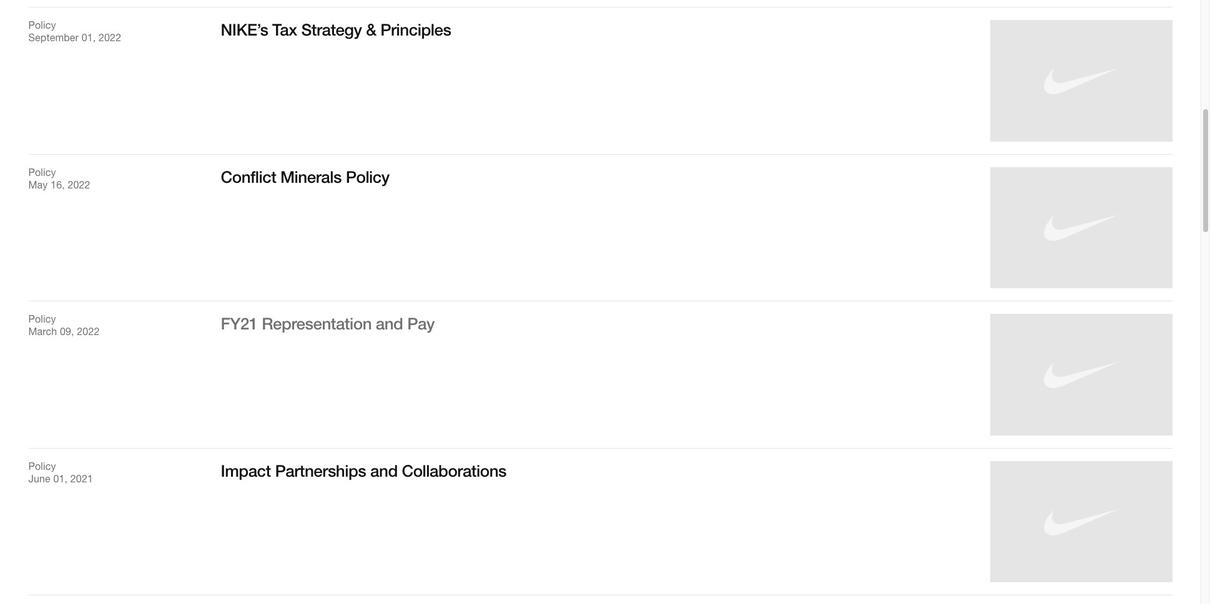 Task type: locate. For each thing, give the bounding box(es) containing it.
policy for impact partnerships and collaborations
[[28, 461, 56, 472]]

2022 inside policy may 16, 2022
[[68, 179, 90, 190]]

policy inside policy june 01, 2021
[[28, 461, 56, 472]]

policy up june
[[28, 461, 56, 472]]

strategy
[[301, 20, 362, 39]]

partnerships
[[275, 461, 366, 481]]

policy for fy21 representation and pay
[[28, 314, 56, 325]]

2022 right 09, on the left of the page
[[77, 326, 100, 337]]

tax
[[272, 20, 297, 39]]

&
[[366, 20, 376, 39]]

representation
[[262, 314, 372, 334]]

0 horizontal spatial 01,
[[53, 473, 68, 484]]

fy21 representation and pay
[[221, 314, 435, 334]]

1 horizontal spatial 01,
[[82, 32, 96, 43]]

2022 right 16,
[[68, 179, 90, 190]]

1 vertical spatial and
[[370, 461, 398, 481]]

march
[[28, 326, 57, 337]]

0 vertical spatial 2022
[[99, 32, 121, 43]]

2021
[[70, 473, 93, 484]]

policy up september
[[28, 19, 56, 31]]

0 vertical spatial and
[[376, 314, 403, 334]]

nike's
[[221, 20, 268, 39]]

and
[[376, 314, 403, 334], [370, 461, 398, 481]]

policy inside policy march 09, 2022
[[28, 314, 56, 325]]

2 vertical spatial 2022
[[77, 326, 100, 337]]

2022 right september
[[99, 32, 121, 43]]

policy up may
[[28, 166, 56, 178]]

policy september 01, 2022
[[28, 19, 121, 43]]

impact
[[221, 461, 271, 481]]

01,
[[82, 32, 96, 43], [53, 473, 68, 484]]

policy for conflict minerals policy
[[28, 166, 56, 178]]

01, for impact partnerships and collaborations
[[53, 473, 68, 484]]

01, inside policy june 01, 2021
[[53, 473, 68, 484]]

policy up the march
[[28, 314, 56, 325]]

2022 for fy21
[[77, 326, 100, 337]]

2022 inside policy september 01, 2022
[[99, 32, 121, 43]]

01, right june
[[53, 473, 68, 484]]

0 vertical spatial 01,
[[82, 32, 96, 43]]

09,
[[60, 326, 74, 337]]

policy inside policy september 01, 2022
[[28, 19, 56, 31]]

fy21
[[221, 314, 258, 334]]

01, right september
[[82, 32, 96, 43]]

1 vertical spatial 2022
[[68, 179, 90, 190]]

policy
[[28, 19, 56, 31], [28, 166, 56, 178], [346, 167, 390, 186], [28, 314, 56, 325], [28, 461, 56, 472]]

2022 inside policy march 09, 2022
[[77, 326, 100, 337]]

principles
[[380, 20, 451, 39]]

policy inside policy may 16, 2022
[[28, 166, 56, 178]]

01, inside policy september 01, 2022
[[82, 32, 96, 43]]

2022
[[99, 32, 121, 43], [68, 179, 90, 190], [77, 326, 100, 337]]

policy june 01, 2021
[[28, 461, 93, 484]]

1 vertical spatial 01,
[[53, 473, 68, 484]]



Task type: describe. For each thing, give the bounding box(es) containing it.
conflict
[[221, 167, 276, 186]]

may
[[28, 179, 48, 190]]

september
[[28, 32, 79, 43]]

01, for nike's tax strategy & principles
[[82, 32, 96, 43]]

and for representation
[[376, 314, 403, 334]]

june
[[28, 473, 50, 484]]

policy may 16, 2022
[[28, 166, 90, 190]]

impact partnerships and collaborations
[[221, 461, 506, 481]]

2022 for conflict
[[68, 179, 90, 190]]

minerals
[[280, 167, 342, 186]]

policy march 09, 2022
[[28, 314, 100, 337]]

16,
[[51, 179, 65, 190]]

pay
[[407, 314, 435, 334]]

conflict minerals policy
[[221, 167, 390, 186]]

collaborations
[[402, 461, 506, 481]]

2022 for nike's
[[99, 32, 121, 43]]

nike's tax strategy & principles
[[221, 20, 451, 39]]

policy for nike's tax strategy & principles
[[28, 19, 56, 31]]

and for partnerships
[[370, 461, 398, 481]]

policy right minerals
[[346, 167, 390, 186]]



Task type: vqa. For each thing, say whether or not it's contained in the screenshot.
01, inside Policy June 01, 2021
yes



